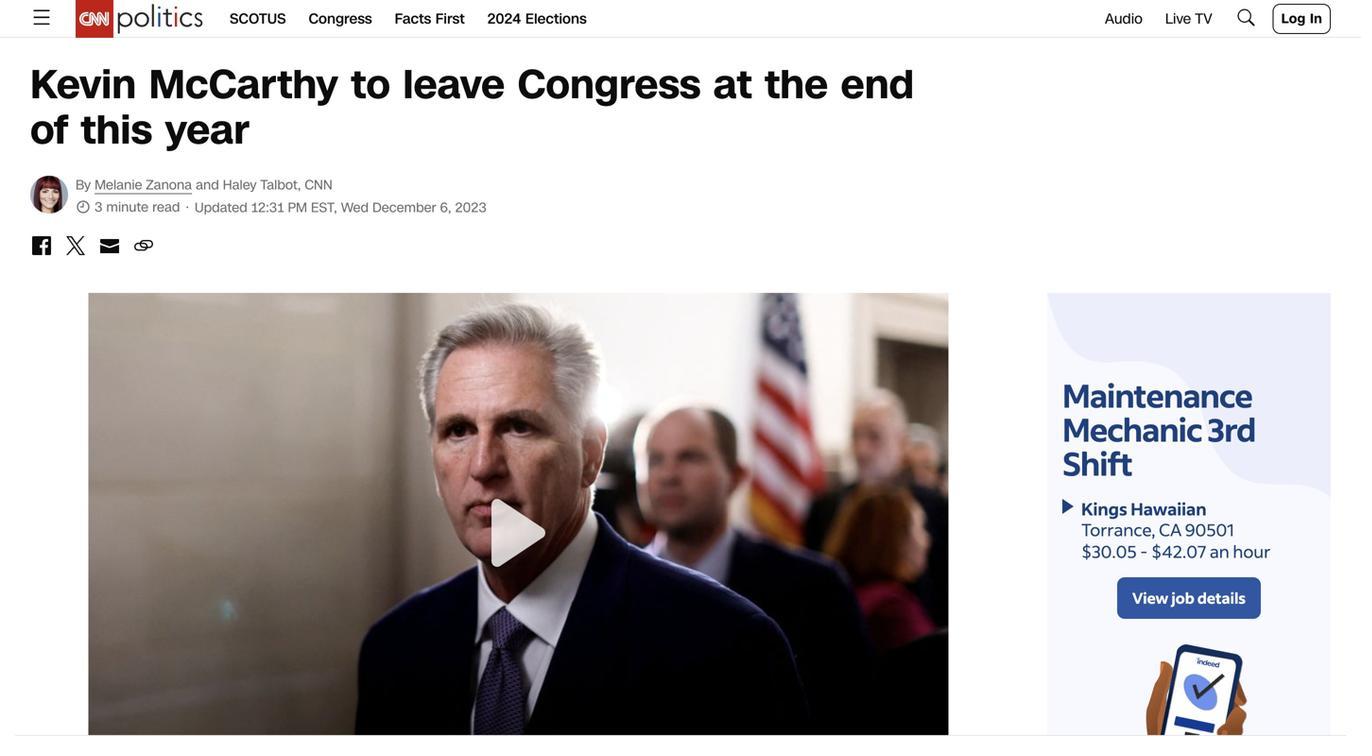 Task type: vqa. For each thing, say whether or not it's contained in the screenshot.
52-
no



Task type: describe. For each thing, give the bounding box(es) containing it.
log in link
[[1274, 4, 1332, 34]]

congress link
[[309, 0, 372, 38]]

video player region
[[88, 293, 949, 737]]

updated
[[195, 199, 248, 217]]

the
[[765, 57, 829, 113]]

of
[[30, 103, 68, 158]]

log
[[1282, 9, 1306, 28]]

3 minute read
[[91, 198, 184, 217]]

updated         12:31 pm est, wed december 6, 2023
[[195, 199, 487, 217]]

live tv link
[[1166, 9, 1213, 29]]

zanona
[[146, 176, 192, 194]]

congress inside the kevin mccarthy to leave congress at the end of this year
[[518, 57, 701, 113]]

live tv
[[1166, 9, 1213, 29]]

share with x image
[[64, 235, 87, 257]]

tv
[[1196, 9, 1213, 29]]

3
[[95, 198, 103, 217]]

0 horizontal spatial congress
[[309, 9, 372, 29]]

advertisement region
[[1048, 293, 1332, 737]]

melanie zanona image
[[30, 176, 68, 214]]

first
[[436, 9, 465, 29]]

december
[[373, 199, 436, 217]]

2024
[[488, 9, 521, 29]]

share with facebook image
[[30, 235, 53, 257]]

live
[[1166, 9, 1192, 29]]

2024 elections link
[[488, 0, 587, 38]]

wed
[[341, 199, 369, 217]]

at
[[714, 57, 752, 113]]

audio link
[[1106, 9, 1143, 29]]



Task type: locate. For each thing, give the bounding box(es) containing it.
search icon image
[[1236, 6, 1258, 29]]

to
[[351, 57, 391, 113]]

facts first
[[395, 9, 465, 29]]

1 vertical spatial congress
[[518, 57, 701, 113]]

facts
[[395, 9, 432, 29]]

in
[[1311, 9, 1323, 28]]

read
[[152, 198, 180, 217]]

pm
[[288, 199, 307, 217]]

open menu icon image
[[30, 6, 53, 29]]

log in
[[1282, 9, 1323, 28]]

melanie
[[95, 176, 142, 194]]

0 vertical spatial congress
[[309, 9, 372, 29]]

facts first link
[[395, 0, 465, 38]]

by
[[76, 176, 91, 194]]

kevin
[[30, 57, 136, 113]]

and
[[196, 176, 219, 194]]

haley
[[223, 176, 257, 194]]

congress
[[309, 9, 372, 29], [518, 57, 701, 113]]

melanie zanona link
[[95, 176, 192, 194]]

congress down 'elections'
[[518, 57, 701, 113]]

year
[[165, 103, 249, 158]]

congress left facts
[[309, 9, 372, 29]]

12:31
[[251, 199, 284, 217]]

2024 elections
[[488, 9, 587, 29]]

by melanie zanona and haley talbot, cnn
[[76, 176, 333, 194]]

elections
[[526, 9, 587, 29]]

2023
[[455, 199, 487, 217]]

mccarthy
[[149, 57, 338, 113]]

leave
[[403, 57, 505, 113]]

this
[[81, 103, 152, 158]]

kevin mccarthy to leave congress at the end of this year
[[30, 57, 915, 158]]

6,
[[440, 199, 452, 217]]

play image
[[473, 488, 564, 579]]

copy link to clipboard image
[[132, 235, 155, 257]]

1 horizontal spatial congress
[[518, 57, 701, 113]]

end
[[841, 57, 915, 113]]

cnn
[[305, 176, 333, 194]]

minute
[[106, 198, 149, 217]]

scotus link
[[230, 0, 286, 38]]

audio
[[1106, 9, 1143, 29]]

est,
[[311, 199, 337, 217]]

scotus
[[230, 9, 286, 29]]

talbot,
[[260, 176, 301, 194]]

share with email image
[[98, 235, 121, 257]]



